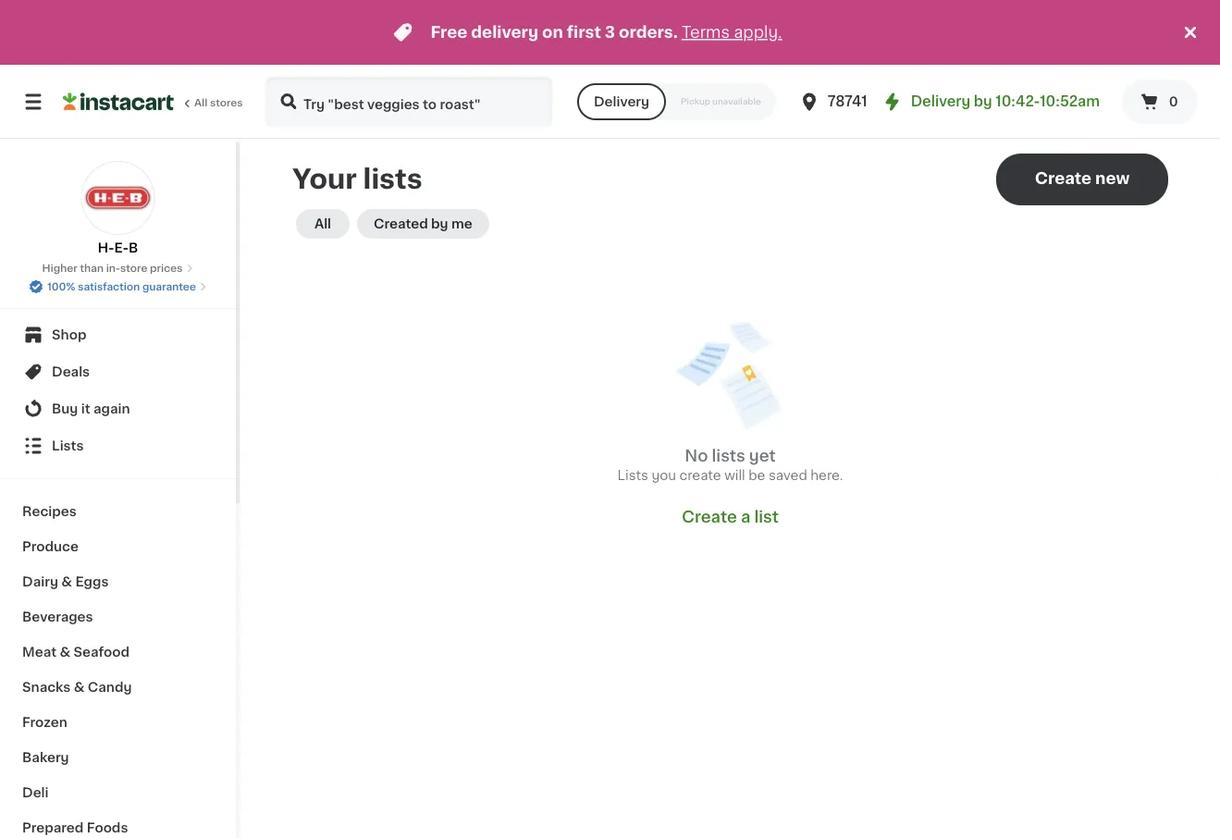 Task type: vqa. For each thing, say whether or not it's contained in the screenshot.
Buy it again
yes



Task type: locate. For each thing, give the bounding box(es) containing it.
lists up will at the right of page
[[712, 448, 745, 464]]

1 horizontal spatial create
[[1035, 171, 1092, 186]]

78741 button
[[798, 76, 909, 128]]

1 horizontal spatial lists
[[712, 448, 745, 464]]

1 vertical spatial create
[[682, 509, 737, 525]]

all left 'stores' at top
[[194, 98, 207, 108]]

your lists
[[292, 166, 422, 192]]

b
[[129, 241, 138, 254]]

will
[[725, 469, 745, 482]]

& left the eggs
[[61, 575, 72, 588]]

buy it again link
[[11, 390, 225, 427]]

by left me
[[431, 217, 448, 230]]

saved
[[769, 469, 807, 482]]

snacks & candy link
[[11, 670, 225, 705]]

1 horizontal spatial all
[[314, 217, 331, 230]]

None search field
[[265, 76, 553, 128]]

create for create new
[[1035, 171, 1092, 186]]

0 vertical spatial create
[[1035, 171, 1092, 186]]

seafood
[[74, 646, 130, 659]]

lists
[[363, 166, 422, 192], [712, 448, 745, 464]]

dairy
[[22, 575, 58, 588]]

10:42-
[[996, 95, 1040, 108]]

0 horizontal spatial lists
[[52, 439, 84, 452]]

Search field
[[266, 78, 551, 126]]

0 horizontal spatial by
[[431, 217, 448, 230]]

1 vertical spatial lists
[[618, 469, 648, 482]]

delivery down '3'
[[594, 95, 650, 108]]

than
[[80, 263, 104, 273]]

by inside button
[[431, 217, 448, 230]]

bakery link
[[11, 740, 225, 775]]

prepared
[[22, 822, 84, 834]]

beverages
[[22, 611, 93, 624]]

your
[[292, 166, 357, 192]]

0 horizontal spatial create
[[682, 509, 737, 525]]

&
[[61, 575, 72, 588], [60, 646, 70, 659], [74, 681, 85, 694]]

delivery
[[911, 95, 971, 108], [594, 95, 650, 108]]

candy
[[88, 681, 132, 694]]

lists inside the no lists yet lists you create will be saved here.
[[712, 448, 745, 464]]

delivery by 10:42-10:52am link
[[881, 91, 1100, 113]]

0 vertical spatial &
[[61, 575, 72, 588]]

1 vertical spatial lists
[[712, 448, 745, 464]]

create left a
[[682, 509, 737, 525]]

all
[[194, 98, 207, 108], [314, 217, 331, 230]]

2 vertical spatial &
[[74, 681, 85, 694]]

lists up the created
[[363, 166, 422, 192]]

orders.
[[619, 25, 678, 40]]

bakery
[[22, 751, 69, 764]]

meat & seafood link
[[11, 635, 225, 670]]

delivery inside "button"
[[594, 95, 650, 108]]

all stores
[[194, 98, 243, 108]]

delivery
[[471, 25, 539, 40]]

e-
[[114, 241, 129, 254]]

recipes
[[22, 505, 77, 518]]

0 horizontal spatial lists
[[363, 166, 422, 192]]

store
[[120, 263, 147, 273]]

frozen
[[22, 716, 67, 729]]

all button
[[296, 209, 350, 239]]

lists
[[52, 439, 84, 452], [618, 469, 648, 482]]

create inside button
[[1035, 171, 1092, 186]]

h-e-b link
[[81, 161, 155, 257]]

78741
[[828, 95, 867, 108]]

1 vertical spatial &
[[60, 646, 70, 659]]

all down your
[[314, 217, 331, 230]]

0 horizontal spatial delivery
[[594, 95, 650, 108]]

create left the new
[[1035, 171, 1092, 186]]

all inside button
[[314, 217, 331, 230]]

create
[[1035, 171, 1092, 186], [682, 509, 737, 525]]

snacks & candy
[[22, 681, 132, 694]]

1 vertical spatial by
[[431, 217, 448, 230]]

recipes link
[[11, 494, 225, 529]]

meat
[[22, 646, 56, 659]]

by left 10:42-
[[974, 95, 992, 108]]

1 horizontal spatial by
[[974, 95, 992, 108]]

delivery for delivery by 10:42-10:52am
[[911, 95, 971, 108]]

deals
[[52, 365, 90, 378]]

0 vertical spatial all
[[194, 98, 207, 108]]

1 vertical spatial all
[[314, 217, 331, 230]]

& right meat
[[60, 646, 70, 659]]

deals link
[[11, 353, 225, 390]]

higher
[[42, 263, 77, 273]]

0 horizontal spatial all
[[194, 98, 207, 108]]

lists down the buy
[[52, 439, 84, 452]]

& left candy
[[74, 681, 85, 694]]

create new
[[1035, 171, 1130, 186]]

created
[[374, 217, 428, 230]]

dairy & eggs
[[22, 575, 109, 588]]

produce link
[[11, 529, 225, 564]]

1 horizontal spatial lists
[[618, 469, 648, 482]]

lists left you
[[618, 469, 648, 482]]

0 vertical spatial by
[[974, 95, 992, 108]]

0 vertical spatial lists
[[363, 166, 422, 192]]

delivery left 10:42-
[[911, 95, 971, 108]]

1 horizontal spatial delivery
[[911, 95, 971, 108]]

h-e-b logo image
[[81, 161, 155, 235]]

0 button
[[1122, 80, 1198, 124]]

by
[[974, 95, 992, 108], [431, 217, 448, 230]]



Task type: describe. For each thing, give the bounding box(es) containing it.
on
[[542, 25, 563, 40]]

prepared foods link
[[11, 810, 225, 838]]

10:52am
[[1040, 95, 1100, 108]]

buy
[[52, 402, 78, 415]]

shop link
[[11, 316, 225, 353]]

guarantee
[[142, 282, 196, 292]]

create a list
[[682, 509, 779, 525]]

instacart logo image
[[63, 91, 174, 113]]

lists for your
[[363, 166, 422, 192]]

0
[[1169, 95, 1178, 108]]

h-
[[98, 241, 114, 254]]

delivery for delivery
[[594, 95, 650, 108]]

& for meat
[[60, 646, 70, 659]]

shop
[[52, 328, 86, 341]]

& for dairy
[[61, 575, 72, 588]]

again
[[93, 402, 130, 415]]

3
[[605, 25, 615, 40]]

100%
[[47, 282, 75, 292]]

dairy & eggs link
[[11, 564, 225, 600]]

create
[[680, 469, 721, 482]]

created by me
[[374, 217, 473, 230]]

all stores link
[[63, 76, 244, 128]]

no lists yet lists you create will be saved here.
[[618, 448, 843, 482]]

you
[[652, 469, 676, 482]]

limited time offer region
[[0, 0, 1180, 65]]

create for create a list
[[682, 509, 737, 525]]

it
[[81, 402, 90, 415]]

prepared foods
[[22, 822, 128, 834]]

higher than in-store prices
[[42, 263, 183, 273]]

lists link
[[11, 427, 225, 464]]

no
[[685, 448, 708, 464]]

h-e-b
[[98, 241, 138, 254]]

service type group
[[577, 83, 776, 120]]

new
[[1095, 171, 1130, 186]]

me
[[452, 217, 473, 230]]

produce
[[22, 540, 79, 553]]

stores
[[210, 98, 243, 108]]

satisfaction
[[78, 282, 140, 292]]

frozen link
[[11, 705, 225, 740]]

buy it again
[[52, 402, 130, 415]]

deli
[[22, 786, 49, 799]]

prices
[[150, 263, 183, 273]]

by for delivery
[[974, 95, 992, 108]]

all for all
[[314, 217, 331, 230]]

create a list link
[[682, 507, 779, 527]]

higher than in-store prices link
[[42, 261, 194, 276]]

lists for no
[[712, 448, 745, 464]]

created by me button
[[357, 209, 489, 239]]

delivery button
[[577, 83, 666, 120]]

0 vertical spatial lists
[[52, 439, 84, 452]]

100% satisfaction guarantee
[[47, 282, 196, 292]]

foods
[[87, 822, 128, 834]]

a
[[741, 509, 751, 525]]

yet
[[749, 448, 776, 464]]

in-
[[106, 263, 120, 273]]

apply.
[[734, 25, 782, 40]]

100% satisfaction guarantee button
[[29, 276, 207, 294]]

delivery by 10:42-10:52am
[[911, 95, 1100, 108]]

list
[[754, 509, 779, 525]]

deli link
[[11, 775, 225, 810]]

terms apply. link
[[682, 25, 782, 40]]

free
[[431, 25, 468, 40]]

all for all stores
[[194, 98, 207, 108]]

lists inside the no lists yet lists you create will be saved here.
[[618, 469, 648, 482]]

create new button
[[996, 154, 1168, 205]]

first
[[567, 25, 601, 40]]

& for snacks
[[74, 681, 85, 694]]

snacks
[[22, 681, 71, 694]]

free delivery on first 3 orders. terms apply.
[[431, 25, 782, 40]]

be
[[749, 469, 765, 482]]

beverages link
[[11, 600, 225, 635]]

terms
[[682, 25, 730, 40]]

meat & seafood
[[22, 646, 130, 659]]

by for created
[[431, 217, 448, 230]]

here.
[[811, 469, 843, 482]]

eggs
[[75, 575, 109, 588]]



